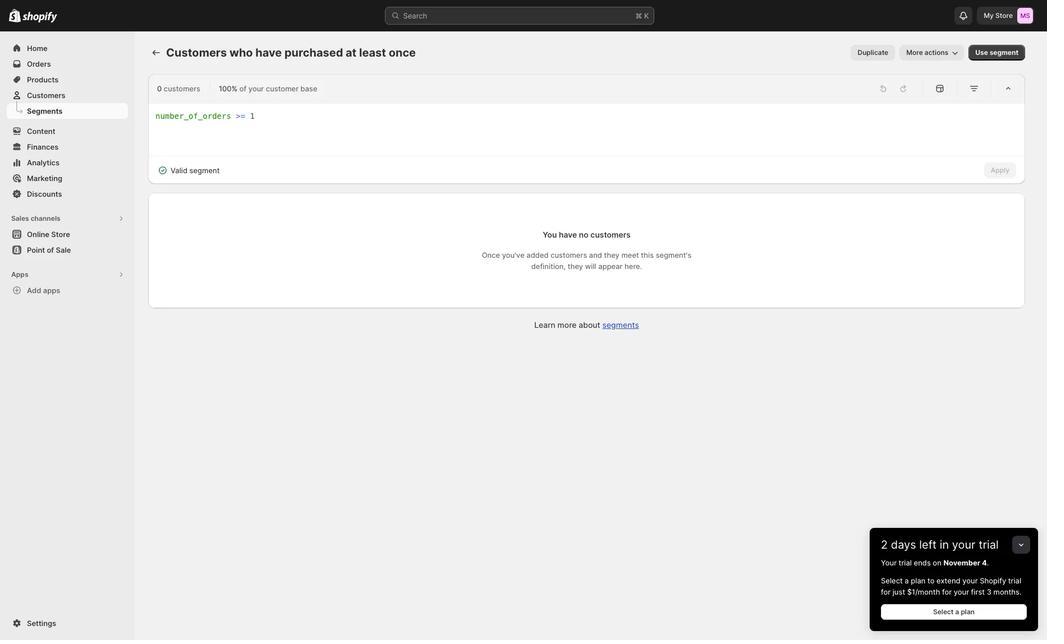 Task type: vqa. For each thing, say whether or not it's contained in the screenshot.
September 2023's SA
no



Task type: locate. For each thing, give the bounding box(es) containing it.
online store link
[[7, 227, 128, 242]]

1 for from the left
[[881, 588, 891, 597]]

0 horizontal spatial customers
[[164, 84, 200, 93]]

2 horizontal spatial customers
[[591, 230, 631, 240]]

days
[[891, 539, 916, 552]]

1 horizontal spatial a
[[955, 608, 959, 617]]

purchased
[[284, 46, 343, 59]]

your up first
[[963, 577, 978, 586]]

0 horizontal spatial select
[[881, 577, 903, 586]]

in
[[940, 539, 949, 552]]

plan for select a plan to extend your shopify trial for just $1/month for your first 3 months.
[[911, 577, 926, 586]]

use segment button
[[969, 45, 1025, 61]]

marketing
[[27, 174, 62, 183]]

customers up definition,
[[551, 251, 587, 260]]

you have no customers
[[543, 230, 631, 240]]

no
[[579, 230, 589, 240]]

select for select a plan to extend your shopify trial for just $1/month for your first 3 months.
[[881, 577, 903, 586]]

customers link
[[7, 88, 128, 103]]

segment inside alert
[[189, 166, 220, 175]]

this
[[641, 251, 654, 260]]

0 horizontal spatial of
[[47, 246, 54, 255]]

customers for customers
[[27, 91, 65, 100]]

1 horizontal spatial they
[[604, 251, 620, 260]]

once you've added customers and they meet this segment's definition, they will appear here.
[[482, 251, 692, 271]]

0 vertical spatial trial
[[979, 539, 999, 552]]

extend
[[937, 577, 961, 586]]

1 vertical spatial a
[[955, 608, 959, 617]]

0 horizontal spatial plan
[[911, 577, 926, 586]]

1 horizontal spatial customers
[[166, 46, 227, 59]]

a
[[905, 577, 909, 586], [955, 608, 959, 617]]

of inside button
[[47, 246, 54, 255]]

of left sale
[[47, 246, 54, 255]]

2 vertical spatial customers
[[551, 251, 587, 260]]

store up sale
[[51, 230, 70, 239]]

1 vertical spatial customers
[[27, 91, 65, 100]]

1 horizontal spatial plan
[[961, 608, 975, 617]]

0 horizontal spatial they
[[568, 262, 583, 271]]

plan down first
[[961, 608, 975, 617]]

finances link
[[7, 139, 128, 155]]

trial up .
[[979, 539, 999, 552]]

1 horizontal spatial store
[[996, 11, 1013, 20]]

segment for use segment
[[990, 48, 1019, 57]]

customers
[[164, 84, 200, 93], [591, 230, 631, 240], [551, 251, 587, 260]]

base
[[301, 84, 317, 93]]

segments link
[[7, 103, 128, 119]]

will
[[585, 262, 596, 271]]

0 vertical spatial they
[[604, 251, 620, 260]]

add apps button
[[7, 283, 128, 299]]

my store
[[984, 11, 1013, 20]]

0
[[157, 84, 162, 93]]

0 horizontal spatial store
[[51, 230, 70, 239]]

segments
[[602, 320, 639, 330]]

select down select a plan to extend your shopify trial for just $1/month for your first 3 months.
[[933, 608, 954, 617]]

3
[[987, 588, 992, 597]]

segment's
[[656, 251, 692, 260]]

they left will at the top right of page
[[568, 262, 583, 271]]

your left first
[[954, 588, 969, 597]]

2 vertical spatial trial
[[1008, 577, 1022, 586]]

select up the just
[[881, 577, 903, 586]]

0 horizontal spatial a
[[905, 577, 909, 586]]

products link
[[7, 72, 128, 88]]

0 vertical spatial store
[[996, 11, 1013, 20]]

0 vertical spatial plan
[[911, 577, 926, 586]]

1 horizontal spatial have
[[559, 230, 577, 240]]

select inside select a plan to extend your shopify trial for just $1/month for your first 3 months.
[[881, 577, 903, 586]]

1 vertical spatial store
[[51, 230, 70, 239]]

store inside button
[[51, 230, 70, 239]]

a up the just
[[905, 577, 909, 586]]

once
[[389, 46, 416, 59]]

use segment
[[976, 48, 1019, 57]]

1 horizontal spatial trial
[[979, 539, 999, 552]]

of for sale
[[47, 246, 54, 255]]

plan inside select a plan to extend your shopify trial for just $1/month for your first 3 months.
[[911, 577, 926, 586]]

select a plan link
[[881, 605, 1027, 621]]

customers up segments
[[27, 91, 65, 100]]

duplicate button
[[851, 45, 895, 61]]

0 customers
[[157, 84, 200, 93]]

0 vertical spatial customers
[[166, 46, 227, 59]]

segment right the use
[[990, 48, 1019, 57]]

shopify image
[[23, 12, 57, 23]]

select for select a plan
[[933, 608, 954, 617]]

0 horizontal spatial customers
[[27, 91, 65, 100]]

a down select a plan to extend your shopify trial for just $1/month for your first 3 months.
[[955, 608, 959, 617]]

⌘
[[636, 11, 642, 20]]

100%
[[219, 84, 238, 93]]

2 days left in your trial element
[[870, 558, 1038, 632]]

trial
[[979, 539, 999, 552], [899, 559, 912, 568], [1008, 577, 1022, 586]]

customers inside once you've added customers and they meet this segment's definition, they will appear here.
[[551, 251, 587, 260]]

1 vertical spatial segment
[[189, 166, 220, 175]]

settings
[[27, 620, 56, 629]]

for down 'extend'
[[942, 588, 952, 597]]

your left customer
[[249, 84, 264, 93]]

have
[[256, 46, 282, 59], [559, 230, 577, 240]]

1 vertical spatial plan
[[961, 608, 975, 617]]

apply
[[991, 166, 1010, 175]]

select inside 'select a plan' link
[[933, 608, 954, 617]]

2 for from the left
[[942, 588, 952, 597]]

trial up months.
[[1008, 577, 1022, 586]]

customers up 0 customers
[[166, 46, 227, 59]]

analytics link
[[7, 155, 128, 171]]

1 horizontal spatial of
[[240, 84, 247, 93]]

sale
[[56, 246, 71, 255]]

1 vertical spatial select
[[933, 608, 954, 617]]

0 horizontal spatial have
[[256, 46, 282, 59]]

a inside select a plan to extend your shopify trial for just $1/month for your first 3 months.
[[905, 577, 909, 586]]

0 vertical spatial segment
[[990, 48, 1019, 57]]

0 vertical spatial of
[[240, 84, 247, 93]]

segment right valid
[[189, 166, 220, 175]]

2 horizontal spatial trial
[[1008, 577, 1022, 586]]

1 horizontal spatial segment
[[990, 48, 1019, 57]]

trial inside dropdown button
[[979, 539, 999, 552]]

0 vertical spatial a
[[905, 577, 909, 586]]

0 vertical spatial select
[[881, 577, 903, 586]]

segment inside "button"
[[990, 48, 1019, 57]]

content link
[[7, 123, 128, 139]]

0 vertical spatial customers
[[164, 84, 200, 93]]

sales channels button
[[7, 211, 128, 227]]

plan
[[911, 577, 926, 586], [961, 608, 975, 617]]

definition,
[[531, 262, 566, 271]]

plan up $1/month
[[911, 577, 926, 586]]

have right who
[[256, 46, 282, 59]]

select a plan
[[933, 608, 975, 617]]

of right 100%
[[240, 84, 247, 93]]

$1/month
[[907, 588, 940, 597]]

2 days left in your trial button
[[870, 529, 1038, 552]]

1 vertical spatial of
[[47, 246, 54, 255]]

customers up and
[[591, 230, 631, 240]]

1 horizontal spatial for
[[942, 588, 952, 597]]

store right my at the right top of page
[[996, 11, 1013, 20]]

my store image
[[1018, 8, 1033, 24]]

⌘ k
[[636, 11, 649, 20]]

home
[[27, 44, 48, 53]]

0 horizontal spatial trial
[[899, 559, 912, 568]]

0 horizontal spatial for
[[881, 588, 891, 597]]

k
[[644, 11, 649, 20]]

store for online store
[[51, 230, 70, 239]]

customer
[[266, 84, 299, 93]]

add apps
[[27, 286, 60, 295]]

0 vertical spatial have
[[256, 46, 282, 59]]

your inside dropdown button
[[952, 539, 976, 552]]

1 horizontal spatial select
[[933, 608, 954, 617]]

for left the just
[[881, 588, 891, 597]]

more actions
[[906, 48, 949, 57]]

have left no
[[559, 230, 577, 240]]

your up "november"
[[952, 539, 976, 552]]

select a plan to extend your shopify trial for just $1/month for your first 3 months.
[[881, 577, 1022, 597]]

ends
[[914, 559, 931, 568]]

first
[[971, 588, 985, 597]]

apps button
[[7, 267, 128, 283]]

trial right your
[[899, 559, 912, 568]]

1 vertical spatial customers
[[591, 230, 631, 240]]

of
[[240, 84, 247, 93], [47, 246, 54, 255]]

customers right 0
[[164, 84, 200, 93]]

1 horizontal spatial customers
[[551, 251, 587, 260]]

0 horizontal spatial segment
[[189, 166, 220, 175]]

my
[[984, 11, 994, 20]]

they up appear
[[604, 251, 620, 260]]

segments link
[[602, 320, 639, 330]]

your
[[249, 84, 264, 93], [952, 539, 976, 552], [963, 577, 978, 586], [954, 588, 969, 597]]



Task type: describe. For each thing, give the bounding box(es) containing it.
undo image
[[878, 83, 889, 94]]

trial inside select a plan to extend your shopify trial for just $1/month for your first 3 months.
[[1008, 577, 1022, 586]]

to
[[928, 577, 935, 586]]

To create a segment, choose a template or apply a filter. text field
[[155, 111, 1018, 150]]

appear
[[598, 262, 623, 271]]

2
[[881, 539, 888, 552]]

orders link
[[7, 56, 128, 72]]

products
[[27, 75, 59, 84]]

sales
[[11, 214, 29, 223]]

customers who have purchased at least once
[[166, 46, 416, 59]]

2 days left in your trial
[[881, 539, 999, 552]]

1 vertical spatial trial
[[899, 559, 912, 568]]

online store
[[27, 230, 70, 239]]

finances
[[27, 143, 58, 152]]

least
[[359, 46, 386, 59]]

left
[[919, 539, 937, 552]]

you've
[[502, 251, 525, 260]]

orders
[[27, 59, 51, 68]]

learn
[[534, 320, 555, 330]]

segments
[[27, 107, 63, 116]]

at
[[346, 46, 357, 59]]

shopify
[[980, 577, 1006, 586]]

content
[[27, 127, 55, 136]]

valid segment
[[171, 166, 220, 175]]

online
[[27, 230, 49, 239]]

november
[[944, 559, 980, 568]]

home link
[[7, 40, 128, 56]]

more
[[906, 48, 923, 57]]

Editor field
[[155, 111, 1018, 150]]

100% of your customer base
[[219, 84, 317, 93]]

4
[[982, 559, 987, 568]]

valid
[[171, 166, 187, 175]]

plan for select a plan
[[961, 608, 975, 617]]

once
[[482, 251, 500, 260]]

who
[[229, 46, 253, 59]]

a for select a plan
[[955, 608, 959, 617]]

and
[[589, 251, 602, 260]]

discounts link
[[7, 186, 128, 202]]

online store button
[[0, 227, 135, 242]]

your
[[881, 559, 897, 568]]

customers for once you've added customers and they meet this segment's definition, they will appear here.
[[551, 251, 587, 260]]

point of sale link
[[7, 242, 128, 258]]

analytics
[[27, 158, 59, 167]]

customers for customers who have purchased at least once
[[166, 46, 227, 59]]

meet
[[622, 251, 639, 260]]

of for your
[[240, 84, 247, 93]]

discounts
[[27, 190, 62, 199]]

point
[[27, 246, 45, 255]]

customers for you have no customers
[[591, 230, 631, 240]]

shopify image
[[9, 9, 21, 22]]

actions
[[925, 48, 949, 57]]

duplicate
[[858, 48, 889, 57]]

months.
[[994, 588, 1022, 597]]

point of sale button
[[0, 242, 135, 258]]

add
[[27, 286, 41, 295]]

a for select a plan to extend your shopify trial for just $1/month for your first 3 months.
[[905, 577, 909, 586]]

1 vertical spatial have
[[559, 230, 577, 240]]

use
[[976, 48, 988, 57]]

more actions button
[[900, 45, 964, 61]]

store for my store
[[996, 11, 1013, 20]]

apps
[[43, 286, 60, 295]]

search
[[403, 11, 427, 20]]

just
[[893, 588, 905, 597]]

your trial ends on november 4 .
[[881, 559, 989, 568]]

channels
[[31, 214, 60, 223]]

valid segment alert
[[148, 157, 229, 184]]

.
[[987, 559, 989, 568]]

about
[[579, 320, 600, 330]]

marketing link
[[7, 171, 128, 186]]

point of sale
[[27, 246, 71, 255]]

you
[[543, 230, 557, 240]]

learn more about segments
[[534, 320, 639, 330]]

settings link
[[7, 616, 128, 632]]

added
[[527, 251, 549, 260]]

more
[[558, 320, 577, 330]]

1 vertical spatial they
[[568, 262, 583, 271]]

here.
[[625, 262, 642, 271]]

apply button
[[984, 163, 1016, 178]]

redo image
[[898, 83, 909, 94]]

segment for valid segment
[[189, 166, 220, 175]]



